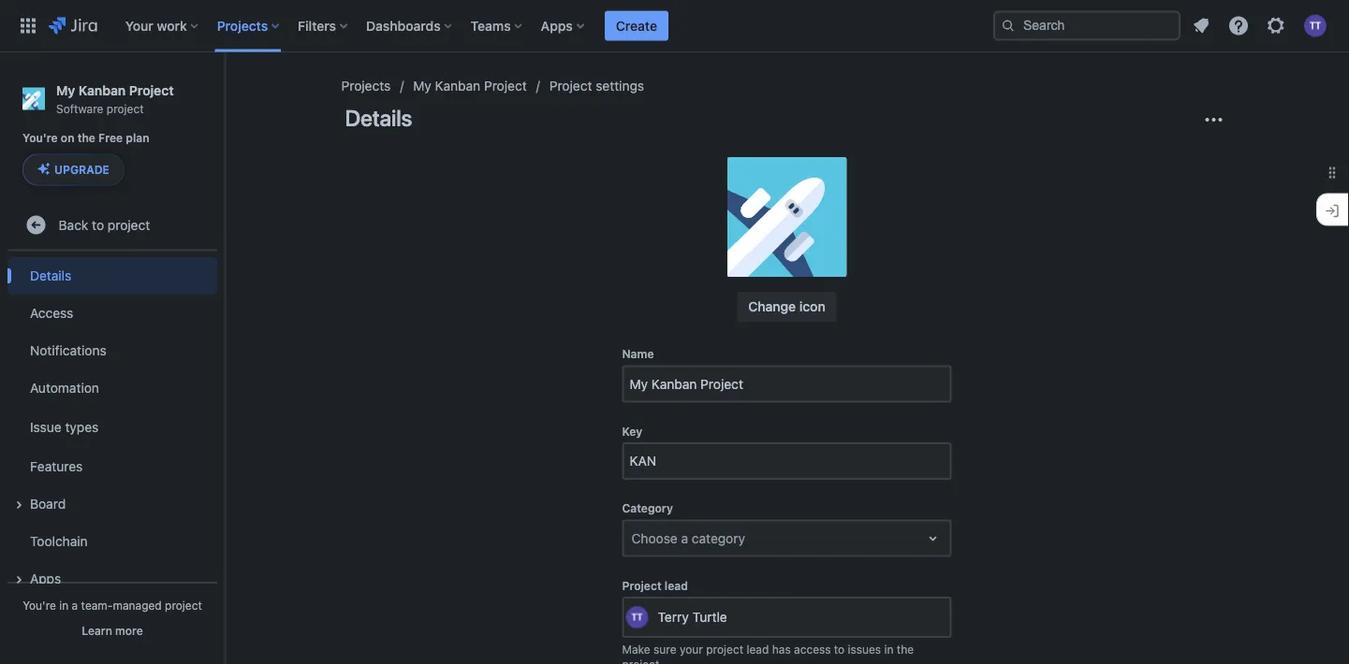 Task type: locate. For each thing, give the bounding box(es) containing it.
1 horizontal spatial details
[[345, 105, 412, 131]]

projects for projects dropdown button
[[217, 18, 268, 33]]

1 vertical spatial apps
[[30, 571, 61, 586]]

my up the software
[[56, 82, 75, 98]]

project lead
[[622, 579, 688, 593]]

group
[[7, 251, 217, 603]]

primary element
[[11, 0, 993, 52]]

details down projects link
[[345, 105, 412, 131]]

0 horizontal spatial lead
[[665, 579, 688, 593]]

0 vertical spatial in
[[59, 599, 69, 612]]

apps down the toolchain
[[30, 571, 61, 586]]

0 horizontal spatial my
[[56, 82, 75, 98]]

details link
[[7, 257, 217, 294]]

filters
[[298, 18, 336, 33]]

learn more button
[[82, 624, 143, 638]]

1 horizontal spatial to
[[834, 643, 845, 656]]

the
[[77, 132, 95, 145], [897, 643, 914, 656]]

1 vertical spatial projects
[[341, 78, 391, 94]]

a
[[681, 531, 688, 546], [72, 599, 78, 612]]

details up access
[[30, 268, 71, 283]]

to right back
[[92, 217, 104, 233]]

more
[[115, 624, 143, 638]]

terry turtle image
[[626, 607, 648, 629]]

my inside my kanban project link
[[413, 78, 431, 94]]

dashboards button
[[361, 11, 459, 41]]

my kanban project link
[[413, 75, 527, 97]]

Name field
[[624, 367, 950, 401]]

0 vertical spatial the
[[77, 132, 95, 145]]

1 horizontal spatial kanban
[[435, 78, 480, 94]]

you're down expand image at the left
[[23, 599, 56, 612]]

2 you're from the top
[[23, 599, 56, 612]]

project
[[107, 102, 144, 115], [108, 217, 150, 233], [165, 599, 202, 612], [706, 643, 743, 656]]

to inside make sure your project lead has access to issues in the project.
[[834, 643, 845, 656]]

kanban down teams
[[435, 78, 480, 94]]

turtle
[[692, 610, 727, 626]]

projects button
[[211, 11, 287, 41]]

Search field
[[993, 11, 1181, 41]]

1 vertical spatial lead
[[747, 643, 769, 656]]

on
[[61, 132, 74, 145]]

notifications
[[30, 343, 106, 358]]

0 vertical spatial you're
[[22, 132, 58, 145]]

board button
[[7, 485, 217, 523]]

0 horizontal spatial the
[[77, 132, 95, 145]]

a left team-
[[72, 599, 78, 612]]

banner
[[0, 0, 1349, 52]]

kanban
[[435, 78, 480, 94], [78, 82, 126, 98]]

terry
[[658, 610, 689, 626]]

jira image
[[49, 15, 97, 37], [49, 15, 97, 37]]

projects down the dashboards
[[341, 78, 391, 94]]

terry turtle
[[658, 610, 727, 626]]

my for my kanban project
[[413, 78, 431, 94]]

types
[[65, 419, 99, 435]]

access
[[794, 643, 831, 656]]

0 vertical spatial a
[[681, 531, 688, 546]]

my inside my kanban project software project
[[56, 82, 75, 98]]

lead inside make sure your project lead has access to issues in the project.
[[747, 643, 769, 656]]

free
[[98, 132, 123, 145]]

1 horizontal spatial apps
[[541, 18, 573, 33]]

make sure your project lead has access to issues in the project.
[[622, 643, 914, 665]]

notifications link
[[7, 332, 217, 369]]

apps right teams popup button
[[541, 18, 573, 33]]

lead
[[665, 579, 688, 593], [747, 643, 769, 656]]

a right choose on the bottom of the page
[[681, 531, 688, 546]]

my right projects link
[[413, 78, 431, 94]]

1 you're from the top
[[22, 132, 58, 145]]

project up plan on the top left of the page
[[129, 82, 174, 98]]

toolchain link
[[7, 523, 217, 560]]

your
[[680, 643, 703, 656]]

Key field
[[624, 445, 950, 478]]

you're
[[22, 132, 58, 145], [23, 599, 56, 612]]

your work button
[[120, 11, 206, 41]]

0 vertical spatial details
[[345, 105, 412, 131]]

issue types link
[[7, 407, 217, 448]]

lead left has
[[747, 643, 769, 656]]

category
[[622, 502, 673, 515]]

details
[[345, 105, 412, 131], [30, 268, 71, 283]]

the inside make sure your project lead has access to issues in the project.
[[897, 643, 914, 656]]

my for my kanban project software project
[[56, 82, 75, 98]]

1 vertical spatial you're
[[23, 599, 56, 612]]

kanban inside my kanban project software project
[[78, 82, 126, 98]]

dashboards
[[366, 18, 441, 33]]

filters button
[[292, 11, 355, 41]]

apps button
[[535, 11, 592, 41]]

project settings
[[549, 78, 644, 94]]

sure
[[654, 643, 677, 656]]

create button
[[605, 11, 668, 41]]

0 horizontal spatial kanban
[[78, 82, 126, 98]]

learn
[[82, 624, 112, 638]]

to left issues
[[834, 643, 845, 656]]

settings image
[[1265, 15, 1287, 37]]

apps button
[[7, 560, 217, 598]]

projects for projects link
[[341, 78, 391, 94]]

1 vertical spatial the
[[897, 643, 914, 656]]

0 horizontal spatial apps
[[30, 571, 61, 586]]

0 horizontal spatial in
[[59, 599, 69, 612]]

features link
[[7, 448, 217, 485]]

sidebar navigation image
[[204, 75, 245, 112]]

notifications image
[[1190, 15, 1212, 37]]

1 vertical spatial to
[[834, 643, 845, 656]]

1 horizontal spatial in
[[884, 643, 894, 656]]

upgrade
[[54, 163, 109, 176]]

1 horizontal spatial lead
[[747, 643, 769, 656]]

lead up terry
[[665, 579, 688, 593]]

my
[[413, 78, 431, 94], [56, 82, 75, 98]]

1 horizontal spatial projects
[[341, 78, 391, 94]]

icon
[[799, 299, 825, 315]]

you're for you're in a team-managed project
[[23, 599, 56, 612]]

kanban up the software
[[78, 82, 126, 98]]

you're left on at left top
[[22, 132, 58, 145]]

projects inside projects dropdown button
[[217, 18, 268, 33]]

1 horizontal spatial my
[[413, 78, 431, 94]]

create
[[616, 18, 657, 33]]

you're in a team-managed project
[[23, 599, 202, 612]]

1 vertical spatial in
[[884, 643, 894, 656]]

in left team-
[[59, 599, 69, 612]]

project up plan on the top left of the page
[[107, 102, 144, 115]]

the right on at left top
[[77, 132, 95, 145]]

project right "your"
[[706, 643, 743, 656]]

project
[[484, 78, 527, 94], [549, 78, 592, 94], [129, 82, 174, 98], [622, 579, 662, 593]]

projects
[[217, 18, 268, 33], [341, 78, 391, 94]]

project inside make sure your project lead has access to issues in the project.
[[706, 643, 743, 656]]

1 horizontal spatial the
[[897, 643, 914, 656]]

has
[[772, 643, 791, 656]]

0 horizontal spatial to
[[92, 217, 104, 233]]

0 horizontal spatial details
[[30, 268, 71, 283]]

1 vertical spatial a
[[72, 599, 78, 612]]

upgrade button
[[23, 155, 123, 185]]

in right issues
[[884, 643, 894, 656]]

0 vertical spatial projects
[[217, 18, 268, 33]]

group containing details
[[7, 251, 217, 603]]

0 horizontal spatial projects
[[217, 18, 268, 33]]

kanban for my kanban project
[[435, 78, 480, 94]]

to
[[92, 217, 104, 233], [834, 643, 845, 656]]

you're on the free plan
[[22, 132, 149, 145]]

0 vertical spatial apps
[[541, 18, 573, 33]]

projects up the sidebar navigation image
[[217, 18, 268, 33]]

the right issues
[[897, 643, 914, 656]]

in
[[59, 599, 69, 612], [884, 643, 894, 656]]

apps inside button
[[30, 571, 61, 586]]

0 vertical spatial lead
[[665, 579, 688, 593]]

kanban for my kanban project software project
[[78, 82, 126, 98]]

apps
[[541, 18, 573, 33], [30, 571, 61, 586]]

back
[[59, 217, 88, 233]]



Task type: vqa. For each thing, say whether or not it's contained in the screenshot.
MAKE
yes



Task type: describe. For each thing, give the bounding box(es) containing it.
project left the settings
[[549, 78, 592, 94]]

make
[[622, 643, 650, 656]]

1 vertical spatial details
[[30, 268, 71, 283]]

in inside make sure your project lead has access to issues in the project.
[[884, 643, 894, 656]]

project inside my kanban project software project
[[107, 102, 144, 115]]

work
[[157, 18, 187, 33]]

projects link
[[341, 75, 391, 97]]

team-
[[81, 599, 113, 612]]

change
[[748, 299, 796, 315]]

project up details link
[[108, 217, 150, 233]]

you're for you're on the free plan
[[22, 132, 58, 145]]

plan
[[126, 132, 149, 145]]

help image
[[1227, 15, 1250, 37]]

open image
[[922, 528, 944, 550]]

Category text field
[[631, 529, 635, 548]]

settings
[[596, 78, 644, 94]]

key
[[622, 425, 642, 438]]

toolchain
[[30, 534, 88, 549]]

back to project
[[59, 217, 150, 233]]

choose a category
[[631, 531, 745, 546]]

board
[[30, 496, 66, 512]]

access link
[[7, 294, 217, 332]]

category
[[692, 531, 745, 546]]

more image
[[1203, 109, 1225, 131]]

change icon button
[[737, 292, 837, 322]]

project right managed
[[165, 599, 202, 612]]

project settings link
[[549, 75, 644, 97]]

automation link
[[7, 369, 217, 407]]

features
[[30, 459, 83, 474]]

expand image
[[7, 494, 30, 516]]

choose
[[631, 531, 678, 546]]

issue types
[[30, 419, 99, 435]]

your
[[125, 18, 153, 33]]

access
[[30, 305, 73, 321]]

issues
[[848, 643, 881, 656]]

change icon
[[748, 299, 825, 315]]

teams button
[[465, 11, 530, 41]]

teams
[[471, 18, 511, 33]]

automation
[[30, 380, 99, 395]]

your profile and settings image
[[1304, 15, 1327, 37]]

1 horizontal spatial a
[[681, 531, 688, 546]]

project.
[[622, 658, 663, 665]]

name
[[622, 348, 654, 361]]

managed
[[113, 599, 162, 612]]

0 vertical spatial to
[[92, 217, 104, 233]]

issue
[[30, 419, 61, 435]]

0 horizontal spatial a
[[72, 599, 78, 612]]

project up "terry turtle" icon
[[622, 579, 662, 593]]

learn more
[[82, 624, 143, 638]]

expand image
[[7, 569, 30, 591]]

apps inside dropdown button
[[541, 18, 573, 33]]

your work
[[125, 18, 187, 33]]

project avatar image
[[727, 157, 847, 277]]

back to project link
[[7, 206, 217, 244]]

my kanban project
[[413, 78, 527, 94]]

my kanban project software project
[[56, 82, 174, 115]]

appswitcher icon image
[[17, 15, 39, 37]]

banner containing your work
[[0, 0, 1349, 52]]

search image
[[1001, 18, 1016, 33]]

project inside my kanban project software project
[[129, 82, 174, 98]]

project down primary element
[[484, 78, 527, 94]]

software
[[56, 102, 103, 115]]



